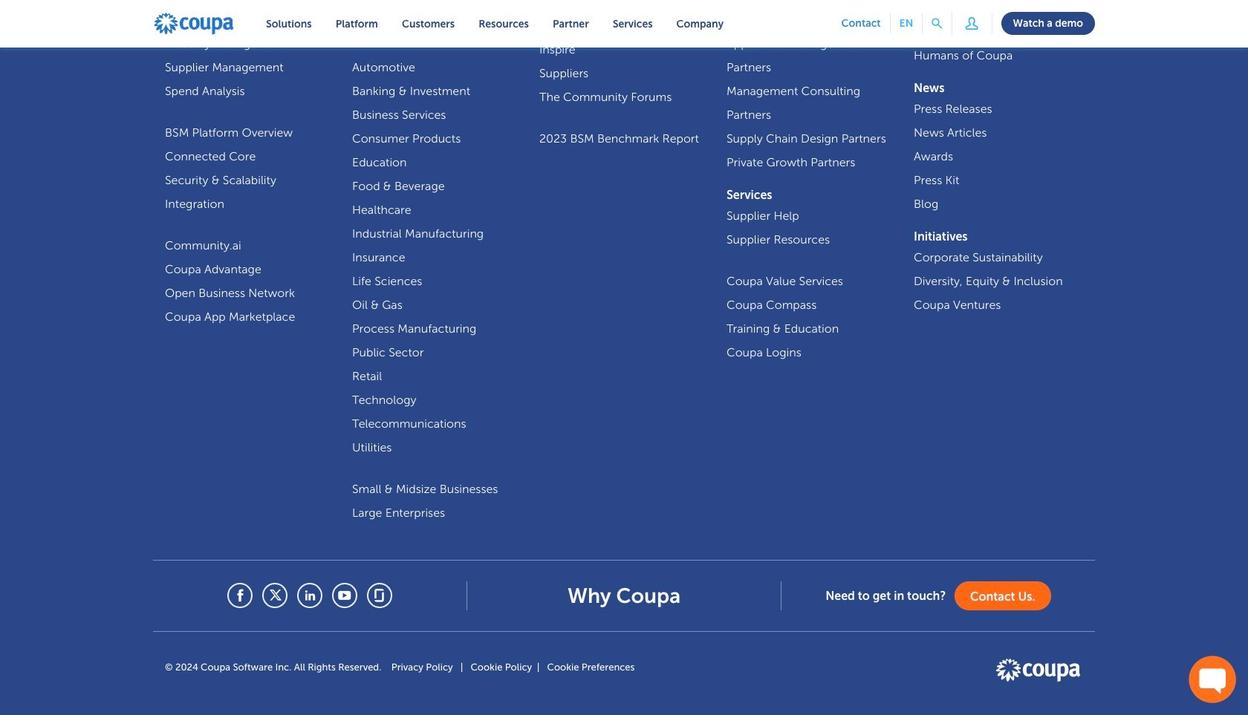 Task type: locate. For each thing, give the bounding box(es) containing it.
home image
[[153, 12, 235, 36]]

facebook image
[[229, 585, 252, 608]]

platform_user_centric image
[[962, 12, 983, 34]]

twitter image
[[264, 585, 286, 608]]

mag glass image
[[932, 18, 943, 29]]



Task type: describe. For each thing, give the bounding box(es) containing it.
linkedin image
[[299, 585, 321, 608]]

glassdoor image
[[368, 585, 391, 608]]

youtube image
[[334, 585, 356, 608]]



